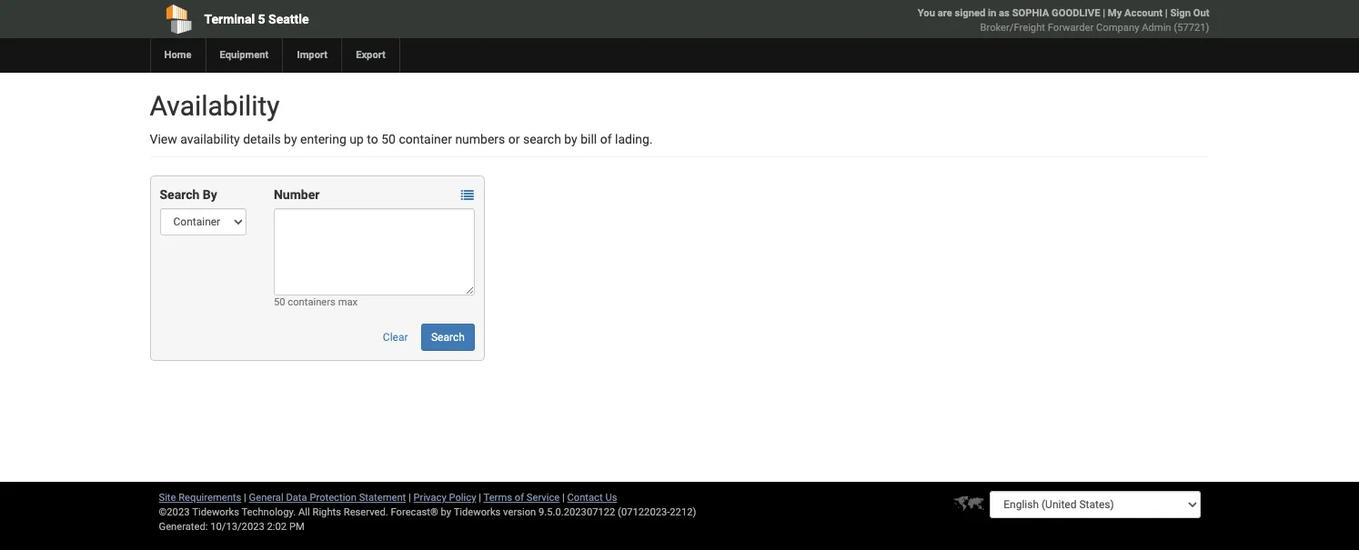Task type: describe. For each thing, give the bounding box(es) containing it.
| left my
[[1103, 7, 1106, 19]]

seattle
[[269, 12, 309, 26]]

all
[[299, 507, 310, 519]]

tideworks
[[454, 507, 501, 519]]

generated:
[[159, 522, 208, 533]]

1 horizontal spatial 50
[[382, 132, 396, 147]]

contact us link
[[568, 492, 618, 504]]

privacy policy link
[[414, 492, 477, 504]]

0 vertical spatial of
[[601, 132, 612, 147]]

us
[[606, 492, 618, 504]]

or
[[509, 132, 520, 147]]

by inside site requirements | general data protection statement | privacy policy | terms of service | contact us ©2023 tideworks technology. all rights reserved. forecast® by tideworks version 9.5.0.202307122 (07122023-2212) generated: 10/13/2023 2:02 pm
[[441, 507, 452, 519]]

service
[[527, 492, 560, 504]]

search for search
[[431, 331, 465, 344]]

by
[[203, 188, 217, 202]]

are
[[938, 7, 953, 19]]

as
[[1000, 7, 1010, 19]]

| left sign
[[1166, 7, 1168, 19]]

pm
[[289, 522, 305, 533]]

to
[[367, 132, 378, 147]]

entering
[[300, 132, 347, 147]]

sign out link
[[1171, 7, 1210, 19]]

9.5.0.202307122
[[539, 507, 616, 519]]

2212)
[[670, 507, 697, 519]]

signed
[[955, 7, 986, 19]]

lading.
[[615, 132, 653, 147]]

export
[[356, 49, 386, 61]]

availability
[[150, 90, 280, 122]]

10/13/2023
[[210, 522, 265, 533]]

| up the forecast®
[[409, 492, 411, 504]]

account
[[1125, 7, 1163, 19]]

0 horizontal spatial by
[[284, 132, 297, 147]]

containers
[[288, 297, 336, 309]]

general data protection statement link
[[249, 492, 406, 504]]

company
[[1097, 22, 1140, 34]]

clear
[[383, 331, 408, 344]]

goodlive
[[1052, 7, 1101, 19]]

site
[[159, 492, 176, 504]]

search button
[[421, 324, 475, 351]]

you are signed in as sophia goodlive | my account | sign out broker/freight forwarder company admin (57721)
[[918, 7, 1210, 34]]

50 containers max
[[274, 297, 358, 309]]

terminal 5 seattle link
[[150, 0, 576, 38]]

(57721)
[[1175, 22, 1210, 34]]

import
[[297, 49, 328, 61]]

version
[[503, 507, 536, 519]]



Task type: locate. For each thing, give the bounding box(es) containing it.
0 horizontal spatial search
[[160, 188, 200, 202]]

site requirements | general data protection statement | privacy policy | terms of service | contact us ©2023 tideworks technology. all rights reserved. forecast® by tideworks version 9.5.0.202307122 (07122023-2212) generated: 10/13/2023 2:02 pm
[[159, 492, 697, 533]]

0 horizontal spatial of
[[515, 492, 524, 504]]

export link
[[341, 38, 400, 73]]

by left bill
[[565, 132, 578, 147]]

by down privacy policy link
[[441, 507, 452, 519]]

contact
[[568, 492, 603, 504]]

home
[[164, 49, 192, 61]]

1 vertical spatial 50
[[274, 297, 285, 309]]

rights
[[313, 507, 341, 519]]

search inside button
[[431, 331, 465, 344]]

sign
[[1171, 7, 1192, 19]]

|
[[1103, 7, 1106, 19], [1166, 7, 1168, 19], [244, 492, 247, 504], [409, 492, 411, 504], [479, 492, 482, 504], [563, 492, 565, 504]]

max
[[338, 297, 358, 309]]

view availability details by entering up to 50 container numbers or search by bill of lading.
[[150, 132, 653, 147]]

of
[[601, 132, 612, 147], [515, 492, 524, 504]]

forecast®
[[391, 507, 439, 519]]

1 vertical spatial search
[[431, 331, 465, 344]]

of right bill
[[601, 132, 612, 147]]

requirements
[[179, 492, 242, 504]]

terms
[[484, 492, 513, 504]]

in
[[989, 7, 997, 19]]

forwarder
[[1048, 22, 1094, 34]]

availability
[[180, 132, 240, 147]]

bill
[[581, 132, 597, 147]]

1 horizontal spatial search
[[431, 331, 465, 344]]

50
[[382, 132, 396, 147], [274, 297, 285, 309]]

search right clear button on the left of page
[[431, 331, 465, 344]]

1 vertical spatial of
[[515, 492, 524, 504]]

search
[[160, 188, 200, 202], [431, 331, 465, 344]]

up
[[350, 132, 364, 147]]

privacy
[[414, 492, 447, 504]]

general
[[249, 492, 284, 504]]

policy
[[449, 492, 477, 504]]

2:02
[[267, 522, 287, 533]]

terminal 5 seattle
[[204, 12, 309, 26]]

5
[[258, 12, 265, 26]]

| left general
[[244, 492, 247, 504]]

import link
[[283, 38, 341, 73]]

0 vertical spatial 50
[[382, 132, 396, 147]]

©2023 tideworks
[[159, 507, 239, 519]]

(07122023-
[[618, 507, 670, 519]]

equipment link
[[205, 38, 283, 73]]

protection
[[310, 492, 357, 504]]

out
[[1194, 7, 1210, 19]]

| up tideworks
[[479, 492, 482, 504]]

home link
[[150, 38, 205, 73]]

search for search by
[[160, 188, 200, 202]]

50 left containers
[[274, 297, 285, 309]]

technology.
[[242, 507, 296, 519]]

reserved.
[[344, 507, 388, 519]]

sophia
[[1013, 7, 1050, 19]]

0 horizontal spatial 50
[[274, 297, 285, 309]]

numbers
[[455, 132, 506, 147]]

container
[[399, 132, 452, 147]]

Number text field
[[274, 208, 475, 296]]

2 horizontal spatial by
[[565, 132, 578, 147]]

by
[[284, 132, 297, 147], [565, 132, 578, 147], [441, 507, 452, 519]]

my
[[1109, 7, 1123, 19]]

terms of service link
[[484, 492, 560, 504]]

number
[[274, 188, 320, 202]]

you
[[918, 7, 936, 19]]

terminal
[[204, 12, 255, 26]]

by right 'details' in the top of the page
[[284, 132, 297, 147]]

details
[[243, 132, 281, 147]]

0 vertical spatial search
[[160, 188, 200, 202]]

search
[[523, 132, 562, 147]]

data
[[286, 492, 307, 504]]

of up version
[[515, 492, 524, 504]]

| up 9.5.0.202307122
[[563, 492, 565, 504]]

view
[[150, 132, 177, 147]]

50 right to on the top
[[382, 132, 396, 147]]

statement
[[359, 492, 406, 504]]

clear button
[[373, 324, 418, 351]]

equipment
[[220, 49, 269, 61]]

admin
[[1143, 22, 1172, 34]]

my account link
[[1109, 7, 1163, 19]]

1 horizontal spatial of
[[601, 132, 612, 147]]

broker/freight
[[981, 22, 1046, 34]]

1 horizontal spatial by
[[441, 507, 452, 519]]

of inside site requirements | general data protection statement | privacy policy | terms of service | contact us ©2023 tideworks technology. all rights reserved. forecast® by tideworks version 9.5.0.202307122 (07122023-2212) generated: 10/13/2023 2:02 pm
[[515, 492, 524, 504]]

site requirements link
[[159, 492, 242, 504]]

show list image
[[461, 190, 474, 202]]

search left by
[[160, 188, 200, 202]]

search by
[[160, 188, 217, 202]]



Task type: vqa. For each thing, say whether or not it's contained in the screenshot.
General Data Protection Statement 'link'
yes



